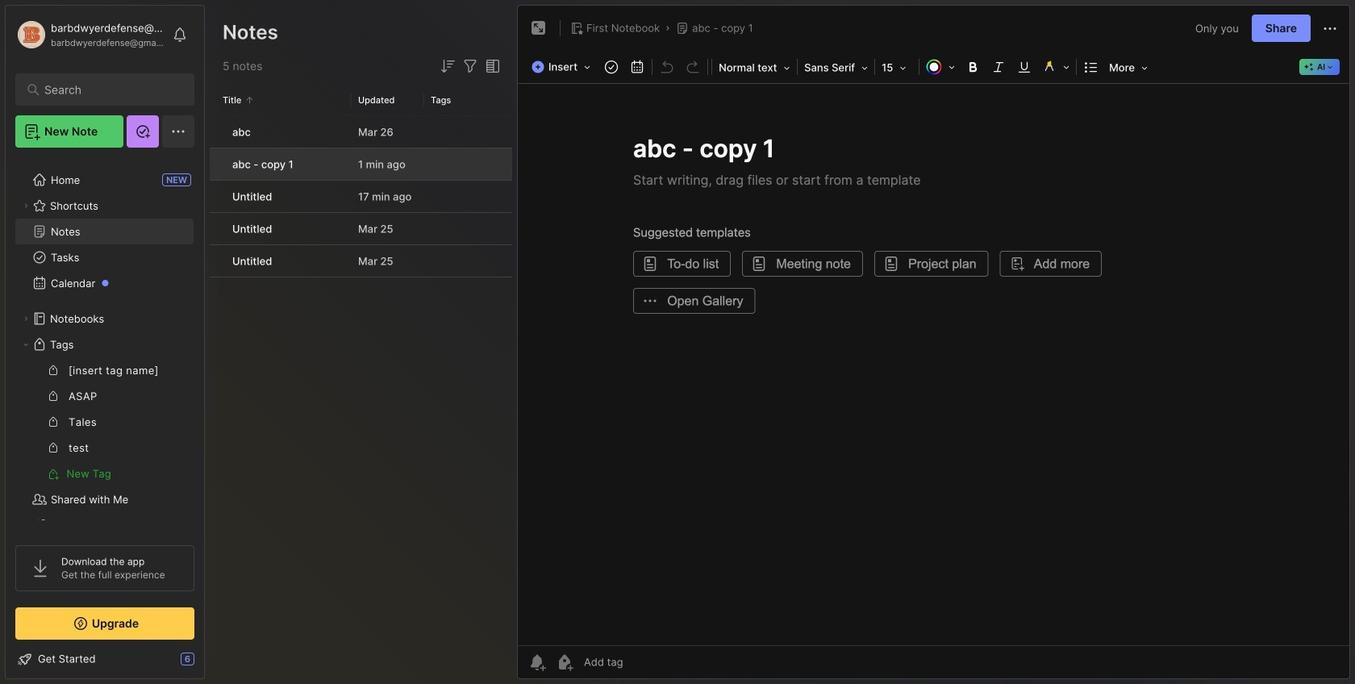 Task type: vqa. For each thing, say whether or not it's contained in the screenshot.
'Insert' field
yes



Task type: describe. For each thing, give the bounding box(es) containing it.
2 cell from the top
[[210, 148, 223, 180]]

add a reminder image
[[528, 653, 547, 672]]

Add filters field
[[461, 56, 480, 76]]

Search text field
[[44, 82, 173, 98]]

5 cell from the top
[[210, 245, 223, 277]]

calendar event image
[[626, 56, 649, 78]]

expand notebooks image
[[21, 314, 31, 323]]

Sort options field
[[438, 56, 457, 76]]

Highlight field
[[1037, 56, 1075, 78]]

Account field
[[15, 19, 165, 51]]

none search field inside main element
[[44, 80, 173, 99]]

Font family field
[[799, 56, 873, 79]]

group inside main element
[[15, 357, 194, 486]]

underline image
[[1013, 56, 1036, 78]]

View options field
[[480, 56, 503, 76]]

Note Editor text field
[[518, 83, 1350, 645]]

add filters image
[[461, 56, 480, 76]]

Insert field
[[528, 56, 599, 78]]

main element
[[0, 0, 210, 684]]

Heading level field
[[714, 56, 795, 79]]

task image
[[600, 56, 623, 78]]

Help and Learning task checklist field
[[6, 646, 204, 672]]

4 cell from the top
[[210, 213, 223, 244]]

expand note image
[[529, 19, 549, 38]]



Task type: locate. For each thing, give the bounding box(es) containing it.
Font size field
[[877, 56, 917, 79]]

Add tag field
[[582, 655, 703, 669]]

tree
[[6, 157, 204, 574]]

group
[[15, 357, 194, 486]]

click to collapse image
[[204, 654, 216, 674]]

More field
[[1104, 56, 1153, 79]]

expand tags image
[[21, 340, 31, 349]]

more actions image
[[1320, 19, 1340, 38]]

bold image
[[962, 56, 984, 78]]

bulleted list image
[[1080, 56, 1103, 78]]

1 cell from the top
[[210, 116, 223, 148]]

tree inside main element
[[6, 157, 204, 574]]

add tag image
[[555, 653, 574, 672]]

3 cell from the top
[[210, 181, 223, 212]]

row group
[[210, 116, 512, 278]]

More actions field
[[1320, 18, 1340, 38]]

note window element
[[517, 5, 1350, 683]]

cell
[[210, 116, 223, 148], [210, 148, 223, 180], [210, 181, 223, 212], [210, 213, 223, 244], [210, 245, 223, 277]]

italic image
[[987, 56, 1010, 78]]

Font color field
[[921, 56, 960, 78]]

None search field
[[44, 80, 173, 99]]



